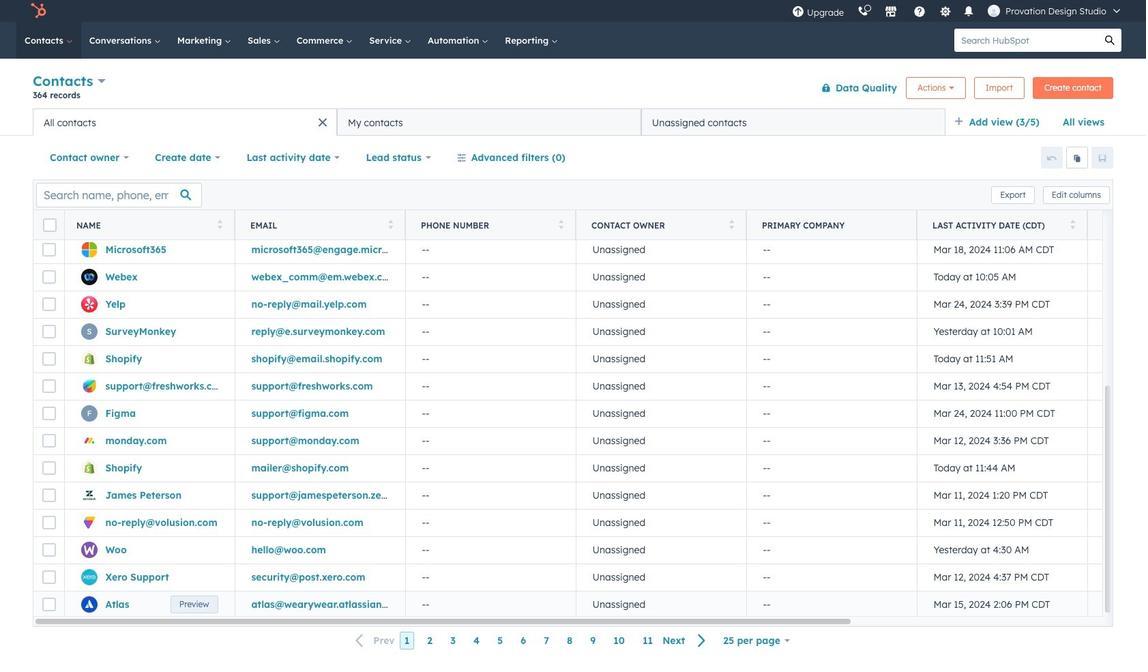Task type: vqa. For each thing, say whether or not it's contained in the screenshot.
menu
yes



Task type: locate. For each thing, give the bounding box(es) containing it.
1 press to sort. element from the left
[[217, 219, 222, 231]]

5 press to sort. element from the left
[[1070, 219, 1075, 231]]

3 press to sort. image from the left
[[558, 219, 564, 229]]

banner
[[33, 70, 1114, 108]]

Search name, phone, email addresses, or company search field
[[36, 183, 202, 207]]

press to sort. image
[[217, 219, 222, 229], [388, 219, 393, 229], [558, 219, 564, 229], [729, 219, 734, 229], [1070, 219, 1075, 229]]

james peterson image
[[988, 5, 1000, 17]]

3 press to sort. element from the left
[[558, 219, 564, 231]]

press to sort. element
[[217, 219, 222, 231], [388, 219, 393, 231], [558, 219, 564, 231], [729, 219, 734, 231], [1070, 219, 1075, 231]]

column header
[[746, 210, 918, 240]]

4 press to sort. element from the left
[[729, 219, 734, 231]]

marketplaces image
[[885, 6, 897, 18]]

menu
[[785, 0, 1130, 22]]

Search HubSpot search field
[[955, 29, 1099, 52]]



Task type: describe. For each thing, give the bounding box(es) containing it.
5 press to sort. image from the left
[[1070, 219, 1075, 229]]

2 press to sort. element from the left
[[388, 219, 393, 231]]

2 press to sort. image from the left
[[388, 219, 393, 229]]

1 press to sort. image from the left
[[217, 219, 222, 229]]

4 press to sort. image from the left
[[729, 219, 734, 229]]

pagination navigation
[[347, 632, 715, 650]]



